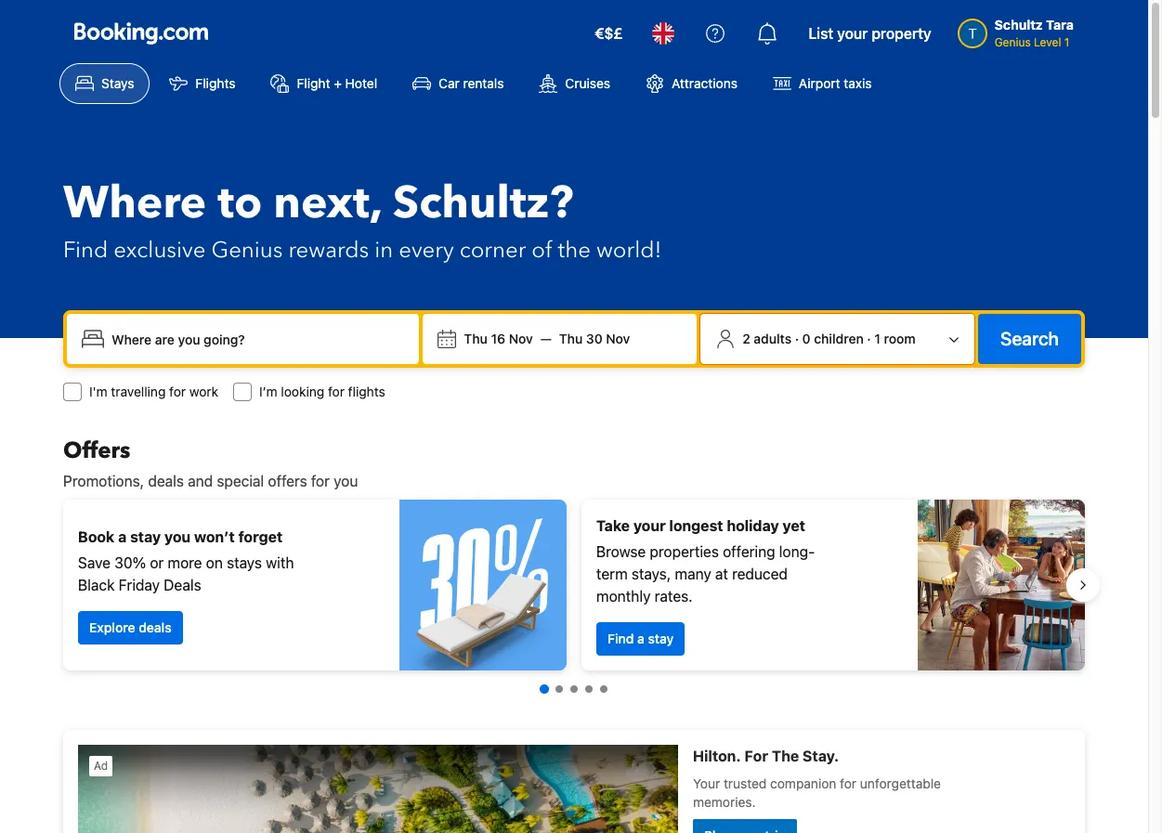 Task type: vqa. For each thing, say whether or not it's contained in the screenshot.
30%
yes



Task type: describe. For each thing, give the bounding box(es) containing it.
next,
[[274, 173, 382, 234]]

flights link
[[154, 63, 251, 104]]

won't
[[194, 529, 235, 546]]

airport taxis
[[799, 75, 872, 91]]

booking.com image
[[74, 22, 208, 45]]

take
[[597, 518, 630, 534]]

term
[[597, 566, 628, 583]]

monthly
[[597, 588, 651, 605]]

offers main content
[[48, 436, 1101, 834]]

take your longest holiday yet image
[[918, 500, 1086, 671]]

genius inside schultz tara genius level 1
[[995, 35, 1032, 49]]

deals
[[164, 577, 201, 594]]

level
[[1035, 35, 1062, 49]]

special
[[217, 473, 264, 490]]

you inside the offers promotions, deals and special offers for you
[[334, 473, 358, 490]]

car
[[439, 75, 460, 91]]

children
[[815, 331, 864, 347]]

travelling
[[111, 384, 166, 400]]

€$£ button
[[584, 11, 634, 56]]

i'm looking for flights
[[259, 384, 386, 400]]

stays
[[227, 555, 262, 572]]

30%
[[114, 555, 146, 572]]

of
[[532, 235, 553, 266]]

find inside region
[[608, 631, 634, 647]]

adults
[[754, 331, 792, 347]]

in
[[375, 235, 393, 266]]

offers
[[268, 473, 307, 490]]

forget
[[239, 529, 283, 546]]

your for property
[[838, 25, 868, 42]]

with
[[266, 555, 294, 572]]

every
[[399, 235, 454, 266]]

airport
[[799, 75, 841, 91]]

attractions link
[[630, 63, 754, 104]]

thu 16 nov button
[[457, 323, 541, 356]]

1 thu from the left
[[464, 331, 488, 347]]

2 adults · 0 children · 1 room button
[[709, 322, 968, 357]]

find inside the "where to next, schultz? find exclusive genius rewards in every corner of the world!"
[[63, 235, 108, 266]]

i'm travelling for work
[[89, 384, 218, 400]]

offers promotions, deals and special offers for you
[[63, 436, 358, 490]]

flights
[[348, 384, 386, 400]]

progress bar inside offers main content
[[540, 685, 608, 694]]

rewards
[[289, 235, 369, 266]]

16
[[491, 331, 506, 347]]

deals inside the offers promotions, deals and special offers for you
[[148, 473, 184, 490]]

holiday
[[727, 518, 780, 534]]

rentals
[[463, 75, 504, 91]]

and
[[188, 473, 213, 490]]

schultz tara genius level 1
[[995, 17, 1075, 49]]

hotel
[[345, 75, 377, 91]]

stay for find
[[648, 631, 674, 647]]

for for flights
[[328, 384, 345, 400]]

find a stay link
[[597, 623, 685, 656]]

—
[[541, 331, 552, 347]]

2
[[743, 331, 751, 347]]

where
[[63, 173, 207, 234]]

2 nov from the left
[[606, 331, 631, 347]]

2 · from the left
[[868, 331, 872, 347]]

long-
[[780, 544, 815, 561]]

reduced
[[733, 566, 788, 583]]

for inside the offers promotions, deals and special offers for you
[[311, 473, 330, 490]]

yet
[[783, 518, 806, 534]]

on
[[206, 555, 223, 572]]

browse
[[597, 544, 646, 561]]

a for book
[[118, 529, 127, 546]]

corner
[[460, 235, 526, 266]]

i'm
[[89, 384, 107, 400]]

thu 16 nov — thu 30 nov
[[464, 331, 631, 347]]

list your property link
[[798, 11, 943, 56]]

black
[[78, 577, 115, 594]]

explore deals link
[[78, 612, 183, 645]]

or
[[150, 555, 164, 572]]

flights
[[196, 75, 236, 91]]

search button
[[979, 314, 1082, 364]]

exclusive
[[114, 235, 206, 266]]

flight + hotel link
[[255, 63, 393, 104]]

region containing take your longest holiday yet
[[48, 493, 1101, 679]]

list your property
[[809, 25, 932, 42]]

0
[[803, 331, 811, 347]]

cruises
[[566, 75, 611, 91]]



Task type: locate. For each thing, give the bounding box(es) containing it.
book a stay you won't forget save 30% or more on stays with black friday deals
[[78, 529, 294, 594]]

1 vertical spatial you
[[165, 529, 191, 546]]

0 vertical spatial genius
[[995, 35, 1032, 49]]

0 horizontal spatial 1
[[875, 331, 881, 347]]

0 horizontal spatial find
[[63, 235, 108, 266]]

save
[[78, 555, 111, 572]]

to
[[218, 173, 262, 234]]

deals left and
[[148, 473, 184, 490]]

nov right 30 at the right top
[[606, 331, 631, 347]]

room
[[885, 331, 916, 347]]

stay up or
[[130, 529, 161, 546]]

you
[[334, 473, 358, 490], [165, 529, 191, 546]]

+
[[334, 75, 342, 91]]

find down monthly
[[608, 631, 634, 647]]

1 inside button
[[875, 331, 881, 347]]

a
[[118, 529, 127, 546], [638, 631, 645, 647]]

a for find
[[638, 631, 645, 647]]

where to next, schultz? find exclusive genius rewards in every corner of the world!
[[63, 173, 662, 266]]

genius
[[995, 35, 1032, 49], [211, 235, 283, 266]]

· left 0
[[795, 331, 799, 347]]

progress bar
[[540, 685, 608, 694]]

1 vertical spatial your
[[634, 518, 666, 534]]

0 horizontal spatial thu
[[464, 331, 488, 347]]

€$£
[[595, 25, 623, 42]]

1 vertical spatial stay
[[648, 631, 674, 647]]

your for longest
[[634, 518, 666, 534]]

30
[[586, 331, 603, 347]]

attractions
[[672, 75, 738, 91]]

genius inside the "where to next, schultz? find exclusive genius rewards in every corner of the world!"
[[211, 235, 283, 266]]

deals
[[148, 473, 184, 490], [139, 620, 172, 636]]

schultz?
[[393, 173, 574, 234]]

explore deals
[[89, 620, 172, 636]]

for
[[169, 384, 186, 400], [328, 384, 345, 400], [311, 473, 330, 490]]

work
[[189, 384, 218, 400]]

1 left room
[[875, 331, 881, 347]]

0 horizontal spatial genius
[[211, 235, 283, 266]]

stay inside book a stay you won't forget save 30% or more on stays with black friday deals
[[130, 529, 161, 546]]

airport taxis link
[[758, 63, 888, 104]]

promotions,
[[63, 473, 144, 490]]

1 vertical spatial 1
[[875, 331, 881, 347]]

the
[[558, 235, 591, 266]]

0 horizontal spatial you
[[165, 529, 191, 546]]

1 nov from the left
[[509, 331, 533, 347]]

i'm
[[259, 384, 278, 400]]

taxis
[[844, 75, 872, 91]]

car rentals
[[439, 75, 504, 91]]

· right the children
[[868, 331, 872, 347]]

world!
[[597, 235, 662, 266]]

1 horizontal spatial a
[[638, 631, 645, 647]]

nov right 16
[[509, 331, 533, 347]]

·
[[795, 331, 799, 347], [868, 331, 872, 347]]

1 horizontal spatial find
[[608, 631, 634, 647]]

rates.
[[655, 588, 693, 605]]

stay for book
[[130, 529, 161, 546]]

offering
[[723, 544, 776, 561]]

2 thu from the left
[[559, 331, 583, 347]]

find a stay
[[608, 631, 674, 647]]

flight + hotel
[[297, 75, 377, 91]]

1 horizontal spatial 1
[[1065, 35, 1070, 49]]

stays,
[[632, 566, 671, 583]]

1 vertical spatial deals
[[139, 620, 172, 636]]

property
[[872, 25, 932, 42]]

properties
[[650, 544, 719, 561]]

more
[[168, 555, 202, 572]]

0 horizontal spatial nov
[[509, 331, 533, 347]]

take your longest holiday yet browse properties offering long- term stays, many at reduced monthly rates.
[[597, 518, 815, 605]]

your right take
[[634, 518, 666, 534]]

1 vertical spatial find
[[608, 631, 634, 647]]

0 vertical spatial your
[[838, 25, 868, 42]]

offers
[[63, 436, 130, 467]]

a down monthly
[[638, 631, 645, 647]]

your inside take your longest holiday yet browse properties offering long- term stays, many at reduced monthly rates.
[[634, 518, 666, 534]]

longest
[[670, 518, 724, 534]]

region
[[48, 493, 1101, 679]]

0 horizontal spatial a
[[118, 529, 127, 546]]

1 vertical spatial a
[[638, 631, 645, 647]]

genius down to
[[211, 235, 283, 266]]

genius down schultz
[[995, 35, 1032, 49]]

0 vertical spatial you
[[334, 473, 358, 490]]

many
[[675, 566, 712, 583]]

for left work in the left of the page
[[169, 384, 186, 400]]

1 inside schultz tara genius level 1
[[1065, 35, 1070, 49]]

your right list on the top of page
[[838, 25, 868, 42]]

find down where
[[63, 235, 108, 266]]

you right the offers
[[334, 473, 358, 490]]

explore
[[89, 620, 135, 636]]

stay down rates.
[[648, 631, 674, 647]]

0 vertical spatial find
[[63, 235, 108, 266]]

tara
[[1047, 17, 1075, 33]]

a right book
[[118, 529, 127, 546]]

thu left 16
[[464, 331, 488, 347]]

you inside book a stay you won't forget save 30% or more on stays with black friday deals
[[165, 529, 191, 546]]

your account menu schultz tara genius level 1 element
[[958, 8, 1082, 51]]

search
[[1001, 328, 1060, 350]]

1 horizontal spatial you
[[334, 473, 358, 490]]

Where are you going? field
[[104, 323, 412, 356]]

looking
[[281, 384, 325, 400]]

1 down tara
[[1065, 35, 1070, 49]]

0 horizontal spatial stay
[[130, 529, 161, 546]]

0 vertical spatial 1
[[1065, 35, 1070, 49]]

for right the offers
[[311, 473, 330, 490]]

thu 30 nov button
[[552, 323, 638, 356]]

0 vertical spatial a
[[118, 529, 127, 546]]

flight
[[297, 75, 330, 91]]

2 adults · 0 children · 1 room
[[743, 331, 916, 347]]

a inside book a stay you won't forget save 30% or more on stays with black friday deals
[[118, 529, 127, 546]]

0 vertical spatial deals
[[148, 473, 184, 490]]

1 horizontal spatial thu
[[559, 331, 583, 347]]

stays
[[101, 75, 134, 91]]

friday
[[119, 577, 160, 594]]

car rentals link
[[397, 63, 520, 104]]

1 horizontal spatial genius
[[995, 35, 1032, 49]]

thu left 30 at the right top
[[559, 331, 583, 347]]

0 horizontal spatial ·
[[795, 331, 799, 347]]

search for black friday deals on stays image
[[400, 500, 567, 671]]

1 horizontal spatial stay
[[648, 631, 674, 647]]

advertisement region
[[63, 731, 1086, 834]]

deals right explore
[[139, 620, 172, 636]]

1 horizontal spatial your
[[838, 25, 868, 42]]

1 horizontal spatial nov
[[606, 331, 631, 347]]

thu
[[464, 331, 488, 347], [559, 331, 583, 347]]

1 horizontal spatial ·
[[868, 331, 872, 347]]

1 · from the left
[[795, 331, 799, 347]]

stays link
[[59, 63, 150, 104]]

find
[[63, 235, 108, 266], [608, 631, 634, 647]]

book
[[78, 529, 115, 546]]

list
[[809, 25, 834, 42]]

1 vertical spatial genius
[[211, 235, 283, 266]]

deals inside explore deals link
[[139, 620, 172, 636]]

for for work
[[169, 384, 186, 400]]

you up the more
[[165, 529, 191, 546]]

schultz
[[995, 17, 1044, 33]]

0 horizontal spatial your
[[634, 518, 666, 534]]

nov
[[509, 331, 533, 347], [606, 331, 631, 347]]

cruises link
[[524, 63, 627, 104]]

for left flights
[[328, 384, 345, 400]]

0 vertical spatial stay
[[130, 529, 161, 546]]



